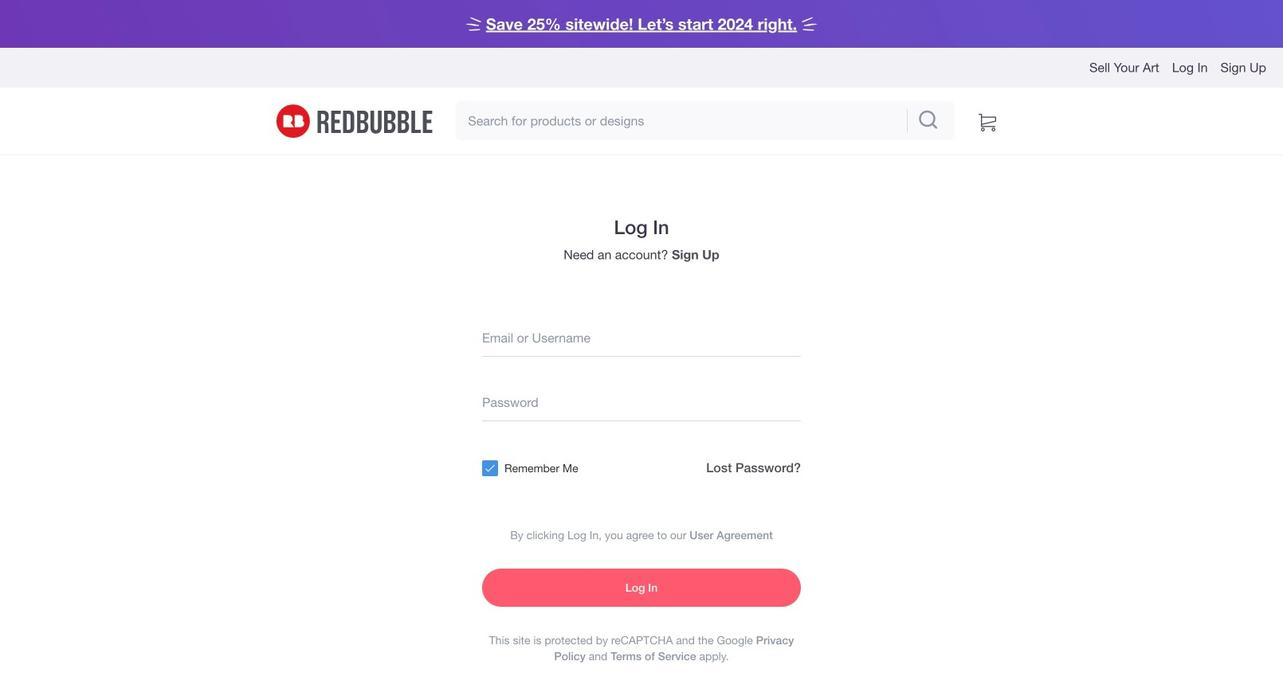 Task type: locate. For each thing, give the bounding box(es) containing it.
None password field
[[482, 383, 801, 422]]

Search search field
[[455, 101, 904, 141]]

None text field
[[482, 319, 801, 357]]

cart image
[[979, 109, 996, 132]]

None search field
[[455, 101, 955, 141]]



Task type: vqa. For each thing, say whether or not it's contained in the screenshot.
search box
yes



